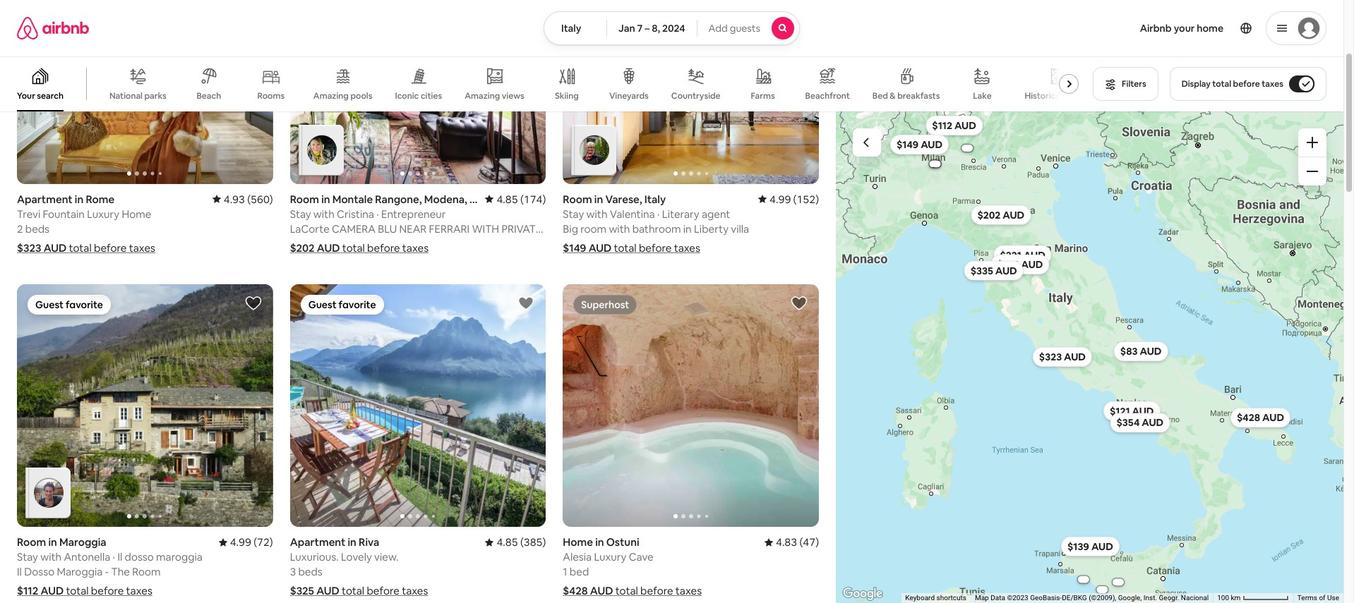 Task type: vqa. For each thing, say whether or not it's contained in the screenshot.
the right sized
no



Task type: describe. For each thing, give the bounding box(es) containing it.
home inside apartment in rome trevi fountain luxury home 2 beds $323 aud total before taxes
[[122, 207, 151, 221]]

100 km button
[[1213, 594, 1294, 604]]

bathroom
[[633, 222, 681, 236]]

$428 aud inside home in ostuni alesia luxury cave 1 bed $428 aud total before taxes
[[563, 585, 613, 598]]

8,
[[652, 22, 660, 35]]

bed
[[873, 90, 888, 102]]

1 vertical spatial maroggia
[[57, 566, 103, 579]]

group containing national parks
[[0, 56, 1092, 112]]

100 km
[[1218, 595, 1243, 602]]

taxes inside home in ostuni alesia luxury cave 1 bed $428 aud total before taxes
[[676, 585, 702, 598]]

$193 aud
[[1074, 578, 1093, 582]]

km
[[1231, 595, 1241, 602]]

$83 aud button
[[1114, 342, 1168, 361]]

add
[[709, 22, 728, 35]]

$323 aud inside button
[[1039, 351, 1086, 363]]

4.93 out of 5 average rating,  560 reviews image
[[212, 192, 273, 206]]

dosso
[[24, 566, 54, 579]]

4.83
[[776, 536, 797, 549]]

$354 aud button
[[1110, 413, 1170, 433]]

group for 4.99 (72)
[[17, 284, 273, 528]]

terms of use link
[[1298, 595, 1340, 602]]

$325 aud button
[[953, 138, 981, 158]]

©2023
[[1007, 595, 1029, 602]]

valentina
[[610, 207, 655, 221]]

antonella
[[64, 551, 110, 564]]

(47)
[[800, 536, 819, 549]]

$108 aud
[[1109, 580, 1127, 585]]

total right display
[[1213, 78, 1232, 90]]

0 horizontal spatial il
[[17, 566, 22, 579]]

2 vertical spatial room
[[132, 566, 161, 579]]

$202 aud for $202 aud total before taxes
[[290, 241, 340, 255]]

taxes inside apartment in rome trevi fountain luxury home 2 beds $323 aud total before taxes
[[129, 241, 155, 255]]

beachfront
[[805, 90, 850, 102]]

4.99 for 4.99 (152)
[[770, 192, 791, 206]]

map data ©2023 geobasis-de/bkg (©2009), google, inst. geogr. nacional
[[975, 595, 1209, 602]]

add guests button
[[697, 11, 800, 45]]

$121 aud
[[1110, 405, 1154, 418]]

3
[[290, 566, 296, 579]]

beds inside apartment in rome trevi fountain luxury home 2 beds $323 aud total before taxes
[[25, 222, 49, 236]]

de/bkg
[[1062, 595, 1087, 602]]

add to wishlist: apartment in riva image
[[518, 295, 535, 312]]

group for 4.99 (152)
[[563, 0, 1075, 184]]

big
[[563, 222, 578, 236]]

in for room in varese, italy stay with valentina · literary agent big room with bathroom  in liberty villa $149 aud total before taxes
[[595, 192, 603, 206]]

varese,
[[606, 192, 642, 206]]

zoom out image
[[1307, 166, 1318, 177]]

with left the cristina
[[313, 207, 335, 221]]

with up room
[[587, 207, 608, 221]]

$202 aud for $202 aud
[[977, 209, 1024, 221]]

agent
[[702, 207, 731, 221]]

4.85 out of 5 average rating,  385 reviews image
[[485, 536, 546, 549]]

zoom in image
[[1307, 137, 1318, 148]]

taxes inside apartment in riva luxurious. lovely view. 3 beds $325 aud total before taxes
[[402, 585, 428, 598]]

iconic
[[395, 90, 419, 102]]

beds inside apartment in riva luxurious. lovely view. 3 beds $325 aud total before taxes
[[298, 566, 323, 579]]

add guests
[[709, 22, 761, 35]]

trevi
[[17, 207, 40, 221]]

data
[[991, 595, 1006, 602]]

$149 aud inside $149 aud button
[[896, 138, 942, 151]]

your
[[17, 90, 35, 102]]

taxes inside room in varese, italy stay with valentina · literary agent big room with bathroom  in liberty villa $149 aud total before taxes
[[674, 241, 700, 255]]

in down literary
[[683, 222, 692, 236]]

1 horizontal spatial stay
[[290, 207, 311, 221]]

terms
[[1298, 595, 1318, 602]]

$139 aud
[[1067, 540, 1113, 553]]

total inside room in varese, italy stay with valentina · literary agent big room with bathroom  in liberty villa $149 aud total before taxes
[[614, 241, 637, 255]]

views
[[502, 90, 525, 102]]

$321 aud button
[[994, 245, 1052, 265]]

room
[[581, 222, 607, 236]]

rooms
[[257, 90, 285, 102]]

total inside apartment in riva luxurious. lovely view. 3 beds $325 aud total before taxes
[[342, 585, 365, 598]]

1
[[563, 566, 567, 579]]

google image
[[840, 585, 886, 604]]

before down stay with cristina · entrepreneur
[[367, 241, 400, 255]]

total inside home in ostuni alesia luxury cave 1 bed $428 aud total before taxes
[[616, 585, 638, 598]]

before right display
[[1233, 78, 1260, 90]]

group for 4.85 (174)
[[290, 0, 546, 184]]

$83 aud
[[1120, 345, 1162, 358]]

jan 7 – 8, 2024
[[619, 22, 685, 35]]

(©2009),
[[1089, 595, 1117, 602]]

group for 4.83 (47)
[[563, 284, 819, 528]]

national
[[109, 90, 143, 102]]

lovely
[[341, 551, 372, 564]]

stay with cristina · entrepreneur
[[290, 207, 446, 221]]

lake
[[973, 90, 992, 102]]

$139 aud button
[[1061, 537, 1120, 557]]

rome
[[86, 192, 115, 206]]

total down the cristina
[[342, 241, 365, 255]]

add to wishlist: home in ostuni image
[[791, 295, 808, 312]]

4.93
[[224, 192, 245, 206]]

$193 aud $108 aud
[[1074, 578, 1127, 585]]

$325 aud inside apartment in riva luxurious. lovely view. 3 beds $325 aud total before taxes
[[290, 585, 340, 598]]

riva
[[359, 536, 379, 549]]

geogr.
[[1159, 595, 1180, 602]]

amazing pools
[[313, 90, 373, 102]]

$112 aud inside 'button'
[[932, 119, 976, 132]]

maroggia
[[156, 551, 203, 564]]

$112 aud inside room in maroggia stay with antonella · il dosso maroggia il dosso maroggia - the room $112 aud total before taxes
[[17, 585, 64, 598]]

4.99 for 4.99 (72)
[[230, 536, 251, 549]]

$159 aud button
[[921, 154, 949, 174]]

$193 aud button
[[1069, 570, 1098, 590]]

before inside room in maroggia stay with antonella · il dosso maroggia il dosso maroggia - the room $112 aud total before taxes
[[91, 585, 124, 598]]

&
[[890, 90, 896, 102]]

luxurious.
[[290, 551, 339, 564]]

· inside room in varese, italy stay with valentina · literary agent big room with bathroom  in liberty villa $149 aud total before taxes
[[657, 207, 660, 221]]

in for home in ostuni alesia luxury cave 1 bed $428 aud total before taxes
[[595, 536, 604, 549]]

airbnb your home
[[1140, 22, 1224, 35]]

skiing
[[555, 90, 579, 102]]

home in ostuni alesia luxury cave 1 bed $428 aud total before taxes
[[563, 536, 702, 598]]

bed
[[570, 566, 589, 579]]

4.99 out of 5 average rating,  152 reviews image
[[759, 192, 819, 206]]

1 horizontal spatial il
[[117, 551, 122, 564]]

your search
[[17, 90, 64, 102]]

google,
[[1118, 595, 1142, 602]]

room in varese, italy stay with valentina · literary agent big room with bathroom  in liberty villa $149 aud total before taxes
[[563, 192, 749, 255]]

total inside apartment in rome trevi fountain luxury home 2 beds $323 aud total before taxes
[[69, 241, 92, 255]]

$335 aud
[[970, 264, 1017, 277]]

vineyards
[[609, 90, 649, 102]]

$325 aud inside button
[[958, 146, 977, 150]]

inst.
[[1144, 595, 1158, 602]]

jan 7 – 8, 2024 button
[[607, 11, 697, 45]]

$148 aud
[[997, 258, 1043, 271]]

profile element
[[817, 0, 1327, 56]]

cave
[[629, 551, 654, 564]]

$428 aud inside button
[[1237, 411, 1284, 424]]

amazing for amazing pools
[[313, 90, 349, 102]]

alesia
[[563, 551, 592, 564]]

your
[[1174, 22, 1195, 35]]

fountain
[[43, 207, 85, 221]]

$202 aud button
[[971, 205, 1031, 225]]



Task type: locate. For each thing, give the bounding box(es) containing it.
$428 aud button
[[1231, 408, 1291, 428]]

italy left jan
[[561, 22, 581, 35]]

before down rome
[[94, 241, 127, 255]]

luxury down ostuni
[[594, 551, 627, 564]]

apartment in riva luxurious. lovely view. 3 beds $325 aud total before taxes
[[290, 536, 428, 598]]

0 horizontal spatial $323 aud
[[17, 241, 67, 255]]

4.85 left (385)
[[497, 536, 518, 549]]

0 horizontal spatial room
[[17, 536, 46, 549]]

1 horizontal spatial apartment
[[290, 536, 346, 549]]

shortcuts
[[937, 595, 967, 602]]

countryside
[[671, 90, 721, 102]]

1 horizontal spatial room
[[132, 566, 161, 579]]

1 vertical spatial il
[[17, 566, 22, 579]]

$112 aud button
[[926, 115, 983, 135]]

group for 4.85 (385)
[[290, 284, 546, 528]]

stay up the dosso
[[17, 551, 38, 564]]

italy inside room in varese, italy stay with valentina · literary agent big room with bathroom  in liberty villa $149 aud total before taxes
[[645, 192, 666, 206]]

before inside home in ostuni alesia luxury cave 1 bed $428 aud total before taxes
[[641, 585, 673, 598]]

$325 aud down $112 aud 'button'
[[958, 146, 977, 150]]

2024
[[662, 22, 685, 35]]

beds down trevi
[[25, 222, 49, 236]]

before down cave
[[641, 585, 673, 598]]

0 vertical spatial $202 aud
[[977, 209, 1024, 221]]

total inside room in maroggia stay with antonella · il dosso maroggia il dosso maroggia - the room $112 aud total before taxes
[[66, 585, 89, 598]]

before inside apartment in rome trevi fountain luxury home 2 beds $323 aud total before taxes
[[94, 241, 127, 255]]

(152)
[[793, 192, 819, 206]]

dosso
[[125, 551, 154, 564]]

0 horizontal spatial luxury
[[87, 207, 119, 221]]

in left varese,
[[595, 192, 603, 206]]

room inside room in varese, italy stay with valentina · literary agent big room with bathroom  in liberty villa $149 aud total before taxes
[[563, 192, 592, 206]]

1 horizontal spatial italy
[[645, 192, 666, 206]]

keyboard
[[906, 595, 935, 602]]

room
[[563, 192, 592, 206], [17, 536, 46, 549], [132, 566, 161, 579]]

$149 aud inside room in varese, italy stay with valentina · literary agent big room with bathroom  in liberty villa $149 aud total before taxes
[[563, 241, 612, 255]]

of
[[1319, 595, 1326, 602]]

cristina
[[337, 207, 374, 221]]

1 vertical spatial beds
[[298, 566, 323, 579]]

$202 aud inside button
[[977, 209, 1024, 221]]

view.
[[374, 551, 399, 564]]

2 horizontal spatial room
[[563, 192, 592, 206]]

luxury down rome
[[87, 207, 119, 221]]

farms
[[751, 90, 775, 102]]

$108 aud button
[[1104, 573, 1132, 593]]

total down lovely in the left of the page
[[342, 585, 365, 598]]

1 horizontal spatial $112 aud
[[932, 119, 976, 132]]

0 horizontal spatial amazing
[[313, 90, 349, 102]]

1 4.85 from the top
[[497, 192, 518, 206]]

display total before taxes
[[1182, 78, 1284, 90]]

entrepreneur
[[381, 207, 446, 221]]

1 vertical spatial italy
[[645, 192, 666, 206]]

$149 aud up $159 aud button
[[896, 138, 942, 151]]

(174)
[[520, 192, 546, 206]]

add to wishlist: room in maroggia image
[[245, 295, 262, 312]]

1 vertical spatial luxury
[[594, 551, 627, 564]]

1 vertical spatial apartment
[[290, 536, 346, 549]]

amazing for amazing views
[[465, 90, 500, 102]]

· up bathroom
[[657, 207, 660, 221]]

4.99 (152)
[[770, 192, 819, 206]]

before inside room in varese, italy stay with valentina · literary agent big room with bathroom  in liberty villa $149 aud total before taxes
[[639, 241, 672, 255]]

0 vertical spatial apartment
[[17, 192, 73, 206]]

0 horizontal spatial italy
[[561, 22, 581, 35]]

$202 aud
[[977, 209, 1024, 221], [290, 241, 340, 255]]

1 horizontal spatial 4.99
[[770, 192, 791, 206]]

0 vertical spatial room
[[563, 192, 592, 206]]

bed & breakfasts
[[873, 90, 940, 102]]

2 horizontal spatial ·
[[657, 207, 660, 221]]

4.99 left (72)
[[230, 536, 251, 549]]

1 vertical spatial 4.85
[[497, 536, 518, 549]]

0 vertical spatial $112 aud
[[932, 119, 976, 132]]

0 vertical spatial luxury
[[87, 207, 119, 221]]

in up lovely in the left of the page
[[348, 536, 357, 549]]

0 vertical spatial beds
[[25, 222, 49, 236]]

display
[[1182, 78, 1211, 90]]

1 vertical spatial $325 aud
[[290, 585, 340, 598]]

google map
showing 52 stays. region
[[836, 112, 1344, 604]]

$325 aud down 3 at bottom
[[290, 585, 340, 598]]

with
[[313, 207, 335, 221], [587, 207, 608, 221], [609, 222, 630, 236], [40, 551, 62, 564]]

stay up big
[[563, 207, 584, 221]]

italy up valentina
[[645, 192, 666, 206]]

in for room in maroggia stay with antonella · il dosso maroggia il dosso maroggia - the room $112 aud total before taxes
[[48, 536, 57, 549]]

· right the cristina
[[377, 207, 379, 221]]

villa
[[731, 222, 749, 236]]

before inside apartment in riva luxurious. lovely view. 3 beds $325 aud total before taxes
[[367, 585, 400, 598]]

1 horizontal spatial $428 aud
[[1237, 411, 1284, 424]]

$325 aud
[[958, 146, 977, 150], [290, 585, 340, 598]]

1 horizontal spatial home
[[563, 536, 593, 549]]

4.85 (174)
[[497, 192, 546, 206]]

in inside apartment in rome trevi fountain luxury home 2 beds $323 aud total before taxes
[[75, 192, 84, 206]]

0 vertical spatial il
[[117, 551, 122, 564]]

1 horizontal spatial luxury
[[594, 551, 627, 564]]

$149 aud down room
[[563, 241, 612, 255]]

none search field containing italy
[[544, 11, 800, 45]]

amazing views
[[465, 90, 525, 102]]

il up the
[[117, 551, 122, 564]]

keyboard shortcuts button
[[906, 594, 967, 604]]

0 vertical spatial italy
[[561, 22, 581, 35]]

total down antonella
[[66, 585, 89, 598]]

in up the dosso
[[48, 536, 57, 549]]

room in maroggia stay with antonella · il dosso maroggia il dosso maroggia - the room $112 aud total before taxes
[[17, 536, 203, 598]]

apartment for trevi
[[17, 192, 73, 206]]

$354 aud
[[1116, 417, 1164, 429]]

with inside room in maroggia stay with antonella · il dosso maroggia il dosso maroggia - the room $112 aud total before taxes
[[40, 551, 62, 564]]

0 horizontal spatial $325 aud
[[290, 585, 340, 598]]

national parks
[[109, 90, 167, 102]]

0 horizontal spatial home
[[122, 207, 151, 221]]

None search field
[[544, 11, 800, 45]]

1 vertical spatial $112 aud
[[17, 585, 64, 598]]

0 horizontal spatial $149 aud
[[563, 241, 612, 255]]

4.83 out of 5 average rating,  47 reviews image
[[765, 536, 819, 549]]

beach
[[197, 90, 221, 102]]

4.99 out of 5 average rating,  72 reviews image
[[219, 536, 273, 549]]

room down dosso
[[132, 566, 161, 579]]

2 horizontal spatial stay
[[563, 207, 584, 221]]

group
[[290, 0, 546, 184], [563, 0, 1075, 184], [0, 56, 1092, 112], [17, 284, 273, 528], [290, 284, 546, 528], [563, 284, 819, 528]]

pools
[[351, 90, 373, 102]]

luxury inside apartment in rome trevi fountain luxury home 2 beds $323 aud total before taxes
[[87, 207, 119, 221]]

(72)
[[254, 536, 273, 549]]

1 vertical spatial $202 aud
[[290, 241, 340, 255]]

$323 aud button
[[1033, 347, 1092, 367]]

0 horizontal spatial $112 aud
[[17, 585, 64, 598]]

filters
[[1122, 78, 1147, 90]]

filters button
[[1093, 67, 1159, 101]]

guests
[[730, 22, 761, 35]]

1 horizontal spatial $323 aud
[[1039, 351, 1086, 363]]

amazing left the pools
[[313, 90, 349, 102]]

0 vertical spatial $149 aud
[[896, 138, 942, 151]]

1 vertical spatial $323 aud
[[1039, 351, 1086, 363]]

0 vertical spatial $325 aud
[[958, 146, 977, 150]]

0 horizontal spatial 4.99
[[230, 536, 251, 549]]

apartment up trevi
[[17, 192, 73, 206]]

$112 aud down the dosso
[[17, 585, 64, 598]]

0 horizontal spatial $428 aud
[[563, 585, 613, 598]]

(385)
[[520, 536, 546, 549]]

$112 aud up $325 aud button
[[932, 119, 976, 132]]

with down valentina
[[609, 222, 630, 236]]

1 vertical spatial room
[[17, 536, 46, 549]]

$202 aud up $321 aud button
[[977, 209, 1024, 221]]

in inside room in maroggia stay with antonella · il dosso maroggia il dosso maroggia - the room $112 aud total before taxes
[[48, 536, 57, 549]]

before down -
[[91, 585, 124, 598]]

in inside apartment in riva luxurious. lovely view. 3 beds $325 aud total before taxes
[[348, 536, 357, 549]]

1 horizontal spatial $149 aud
[[896, 138, 942, 151]]

$149 aud button
[[890, 135, 949, 154]]

home
[[1197, 22, 1224, 35]]

1 vertical spatial home
[[563, 536, 593, 549]]

room for with
[[17, 536, 46, 549]]

4.85 for 4.85 (385)
[[497, 536, 518, 549]]

beds down the luxurious.
[[298, 566, 323, 579]]

100
[[1218, 595, 1230, 602]]

map
[[975, 595, 989, 602]]

in left rome
[[75, 192, 84, 206]]

0 horizontal spatial $202 aud
[[290, 241, 340, 255]]

room for stay
[[563, 192, 592, 206]]

amazing left views on the left
[[465, 90, 500, 102]]

0 vertical spatial maroggia
[[59, 536, 106, 549]]

il left the dosso
[[17, 566, 22, 579]]

4.93 (560)
[[224, 192, 273, 206]]

stay
[[290, 207, 311, 221], [563, 207, 584, 221], [17, 551, 38, 564]]

(560)
[[247, 192, 273, 206]]

$202 aud down the cristina
[[290, 241, 340, 255]]

geobasis-
[[1030, 595, 1062, 602]]

$321 aud
[[1000, 249, 1045, 261]]

total down fountain
[[69, 241, 92, 255]]

0 vertical spatial 4.99
[[770, 192, 791, 206]]

4.99 left '(152)'
[[770, 192, 791, 206]]

4.83 (47)
[[776, 536, 819, 549]]

in for apartment in riva luxurious. lovely view. 3 beds $325 aud total before taxes
[[348, 536, 357, 549]]

stay inside room in varese, italy stay with valentina · literary agent big room with bathroom  in liberty villa $149 aud total before taxes
[[563, 207, 584, 221]]

before down view.
[[367, 585, 400, 598]]

0 vertical spatial 4.85
[[497, 192, 518, 206]]

maroggia up antonella
[[59, 536, 106, 549]]

$428 aud
[[1237, 411, 1284, 424], [563, 585, 613, 598]]

1 vertical spatial 4.99
[[230, 536, 251, 549]]

before
[[1233, 78, 1260, 90], [94, 241, 127, 255], [367, 241, 400, 255], [639, 241, 672, 255], [91, 585, 124, 598], [367, 585, 400, 598], [641, 585, 673, 598]]

taxes inside room in maroggia stay with antonella · il dosso maroggia il dosso maroggia - the room $112 aud total before taxes
[[126, 585, 152, 598]]

0 vertical spatial home
[[122, 207, 151, 221]]

0 horizontal spatial beds
[[25, 222, 49, 236]]

$149 aud
[[896, 138, 942, 151], [563, 241, 612, 255]]

$112 aud
[[932, 119, 976, 132], [17, 585, 64, 598]]

total down cave
[[616, 585, 638, 598]]

apartment inside apartment in riva luxurious. lovely view. 3 beds $325 aud total before taxes
[[290, 536, 346, 549]]

luxury inside home in ostuni alesia luxury cave 1 bed $428 aud total before taxes
[[594, 551, 627, 564]]

cities
[[421, 90, 442, 102]]

· up the
[[113, 551, 115, 564]]

stay inside room in maroggia stay with antonella · il dosso maroggia il dosso maroggia - the room $112 aud total before taxes
[[17, 551, 38, 564]]

1 horizontal spatial beds
[[298, 566, 323, 579]]

stay left the cristina
[[290, 207, 311, 221]]

maroggia down antonella
[[57, 566, 103, 579]]

1 horizontal spatial $202 aud
[[977, 209, 1024, 221]]

4.85 for 4.85 (174)
[[497, 192, 518, 206]]

0 vertical spatial $428 aud
[[1237, 411, 1284, 424]]

0 vertical spatial $323 aud
[[17, 241, 67, 255]]

room up big
[[563, 192, 592, 206]]

4.85 (385)
[[497, 536, 546, 549]]

1 horizontal spatial amazing
[[465, 90, 500, 102]]

$159 aud
[[926, 162, 944, 166]]

apartment up the luxurious.
[[290, 536, 346, 549]]

1 horizontal spatial $325 aud
[[958, 146, 977, 150]]

room up the dosso
[[17, 536, 46, 549]]

1 horizontal spatial ·
[[377, 207, 379, 221]]

0 horizontal spatial ·
[[113, 551, 115, 564]]

apartment for luxurious.
[[290, 536, 346, 549]]

with up the dosso
[[40, 551, 62, 564]]

4.85 out of 5 average rating,  174 reviews image
[[485, 192, 546, 206]]

breakfasts
[[898, 90, 940, 102]]

0 horizontal spatial apartment
[[17, 192, 73, 206]]

in for apartment in rome trevi fountain luxury home 2 beds $323 aud total before taxes
[[75, 192, 84, 206]]

1 vertical spatial $149 aud
[[563, 241, 612, 255]]

$121 aud button
[[1103, 401, 1160, 421]]

in inside home in ostuni alesia luxury cave 1 bed $428 aud total before taxes
[[595, 536, 604, 549]]

· inside room in maroggia stay with antonella · il dosso maroggia il dosso maroggia - the room $112 aud total before taxes
[[113, 551, 115, 564]]

0 horizontal spatial stay
[[17, 551, 38, 564]]

before down bathroom
[[639, 241, 672, 255]]

the
[[111, 566, 130, 579]]

search
[[37, 90, 64, 102]]

liberty
[[694, 222, 729, 236]]

$323 aud inside apartment in rome trevi fountain luxury home 2 beds $323 aud total before taxes
[[17, 241, 67, 255]]

2 4.85 from the top
[[497, 536, 518, 549]]

historical homes
[[1025, 90, 1092, 102]]

italy
[[561, 22, 581, 35], [645, 192, 666, 206]]

italy inside italy button
[[561, 22, 581, 35]]

apartment inside apartment in rome trevi fountain luxury home 2 beds $323 aud total before taxes
[[17, 192, 73, 206]]

home inside home in ostuni alesia luxury cave 1 bed $428 aud total before taxes
[[563, 536, 593, 549]]

parks
[[144, 90, 167, 102]]

1 vertical spatial $428 aud
[[563, 585, 613, 598]]

in left ostuni
[[595, 536, 604, 549]]

beds
[[25, 222, 49, 236], [298, 566, 323, 579]]

4.85 left (174)
[[497, 192, 518, 206]]

total down valentina
[[614, 241, 637, 255]]



